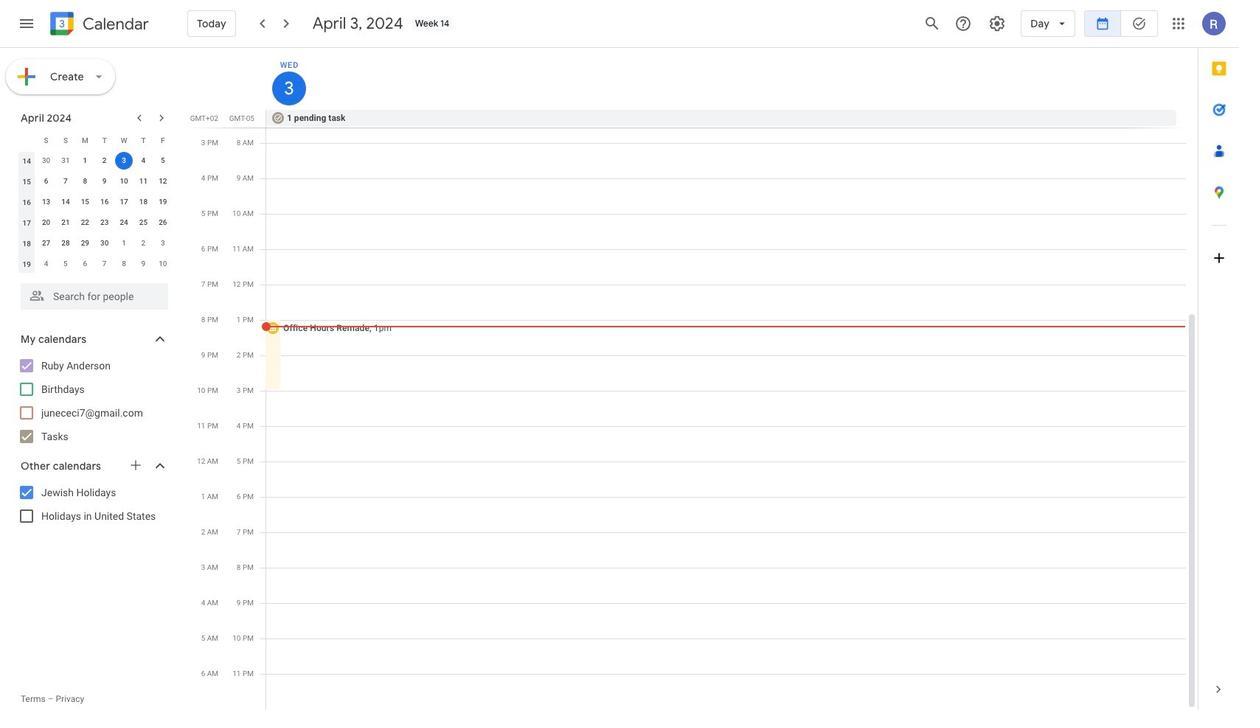 Task type: locate. For each thing, give the bounding box(es) containing it.
1 element
[[76, 152, 94, 170]]

april 2024 grid
[[14, 130, 173, 275]]

13 element
[[37, 193, 55, 211]]

None search field
[[0, 277, 183, 310]]

28 element
[[57, 235, 74, 252]]

7 element
[[57, 173, 74, 190]]

19 element
[[154, 193, 172, 211]]

tab list
[[1199, 48, 1240, 669]]

4 element
[[135, 152, 152, 170]]

may 2 element
[[135, 235, 152, 252]]

may 6 element
[[76, 255, 94, 273]]

21 element
[[57, 214, 74, 232]]

column header
[[17, 130, 36, 151]]

5 element
[[154, 152, 172, 170]]

row group
[[17, 151, 173, 275]]

30 element
[[96, 235, 113, 252]]

may 1 element
[[115, 235, 133, 252]]

grid
[[189, 48, 1199, 711]]

14 element
[[57, 193, 74, 211]]

calendar element
[[47, 9, 149, 41]]

24 element
[[115, 214, 133, 232]]

17 element
[[115, 193, 133, 211]]

heading
[[80, 15, 149, 33]]

may 9 element
[[135, 255, 152, 273]]

10 element
[[115, 173, 133, 190]]

25 element
[[135, 214, 152, 232]]

wednesday, april 3, today element
[[272, 72, 306, 106]]

row
[[260, 110, 1199, 128], [17, 130, 173, 151], [17, 151, 173, 171], [17, 171, 173, 192], [17, 192, 173, 213], [17, 213, 173, 233], [17, 233, 173, 254], [17, 254, 173, 275]]

2 element
[[96, 152, 113, 170]]

may 4 element
[[37, 255, 55, 273]]

march 31 element
[[57, 152, 74, 170]]

27 element
[[37, 235, 55, 252]]

22 element
[[76, 214, 94, 232]]

cell
[[114, 151, 134, 171]]



Task type: vqa. For each thing, say whether or not it's contained in the screenshot.
25 ELEMENT
yes



Task type: describe. For each thing, give the bounding box(es) containing it.
9 element
[[96, 173, 113, 190]]

12 element
[[154, 173, 172, 190]]

Search for people text field
[[30, 283, 159, 310]]

may 5 element
[[57, 255, 74, 273]]

main drawer image
[[18, 15, 35, 32]]

15 element
[[76, 193, 94, 211]]

may 8 element
[[115, 255, 133, 273]]

my calendars list
[[3, 354, 183, 449]]

16 element
[[96, 193, 113, 211]]

settings menu image
[[989, 15, 1007, 32]]

may 7 element
[[96, 255, 113, 273]]

row group inside 'april 2024' grid
[[17, 151, 173, 275]]

6 element
[[37, 173, 55, 190]]

march 30 element
[[37, 152, 55, 170]]

may 10 element
[[154, 255, 172, 273]]

other calendars list
[[3, 481, 183, 528]]

3, today element
[[115, 152, 133, 170]]

11 element
[[135, 173, 152, 190]]

18 element
[[135, 193, 152, 211]]

cell inside row group
[[114, 151, 134, 171]]

8 element
[[76, 173, 94, 190]]

29 element
[[76, 235, 94, 252]]

26 element
[[154, 214, 172, 232]]

may 3 element
[[154, 235, 172, 252]]

column header inside 'april 2024' grid
[[17, 130, 36, 151]]

20 element
[[37, 214, 55, 232]]

heading inside calendar element
[[80, 15, 149, 33]]

add other calendars image
[[128, 458, 143, 473]]

23 element
[[96, 214, 113, 232]]



